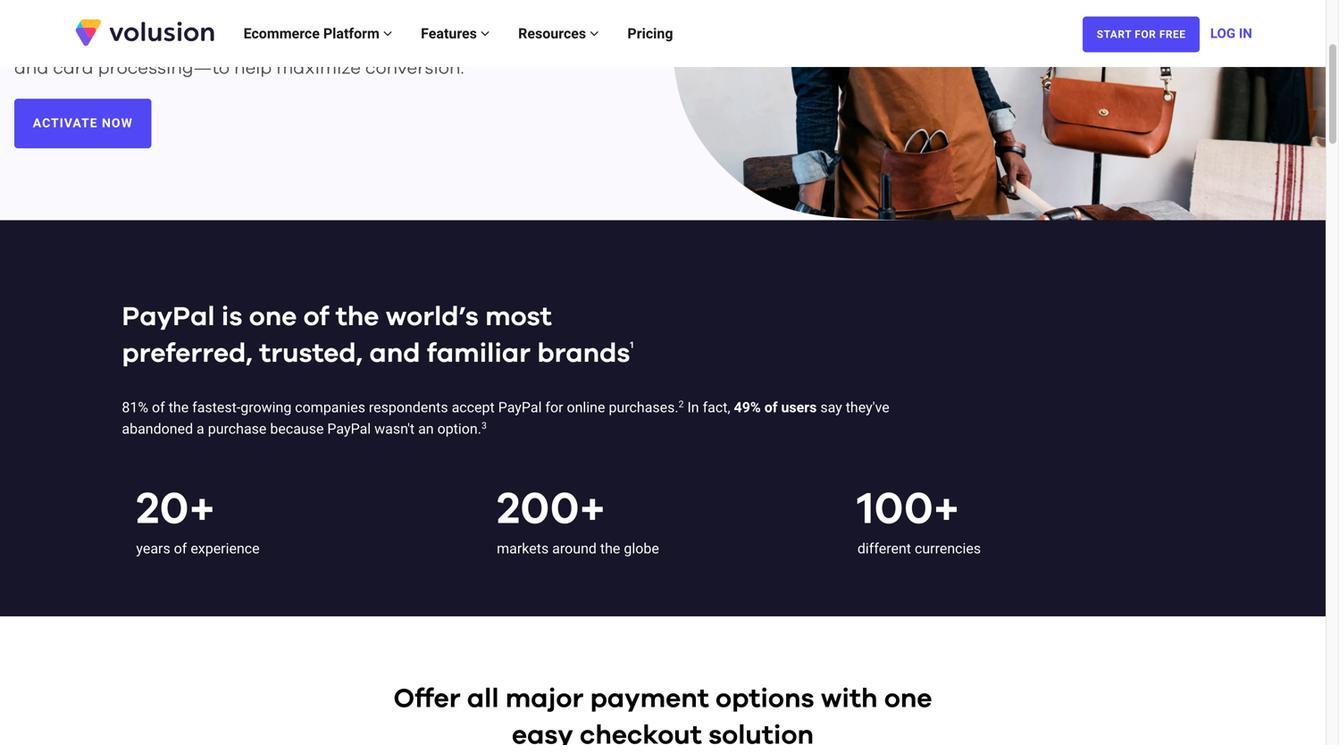 Task type: vqa. For each thing, say whether or not it's contained in the screenshot.


Task type: describe. For each thing, give the bounding box(es) containing it.
easy
[[512, 722, 573, 745]]

fact,
[[703, 399, 731, 416]]

paypal is one of the world's most preferred, trusted, and familiar brands 1
[[122, 304, 634, 367]]

paypal inside "paypal checkout offers your customers a variety of payment methods—including paypal, venmo, pay later, and card processing—to help maximize conversion."
[[14, 9, 75, 27]]

major
[[506, 686, 584, 712]]

different
[[858, 540, 911, 557]]

payment inside "paypal checkout offers your customers a variety of payment methods—including paypal, venmo, pay later, and card processing—to help maximize conversion."
[[14, 34, 93, 52]]

20+
[[136, 488, 215, 532]]

paypal checkout offers your customers a variety of payment methods—including paypal, venmo, pay later, and card processing—to help maximize conversion.
[[14, 9, 503, 77]]

checkout
[[580, 722, 702, 745]]

customers
[[267, 9, 358, 27]]

world's
[[386, 304, 479, 331]]

of inside "paypal checkout offers your customers a variety of payment methods—including paypal, venmo, pay later, and card processing—to help maximize conversion."
[[444, 9, 461, 27]]

pricing
[[628, 25, 673, 42]]

preferred,
[[122, 341, 253, 367]]

globe
[[624, 540, 659, 557]]

most
[[485, 304, 552, 331]]

variety
[[379, 9, 440, 27]]

100+
[[858, 488, 960, 532]]

free
[[1160, 28, 1186, 41]]

in
[[687, 399, 699, 416]]

for
[[1135, 28, 1156, 41]]

with
[[821, 686, 878, 712]]

companies
[[295, 399, 365, 416]]

accept
[[452, 399, 495, 416]]

they've
[[846, 399, 890, 416]]

because
[[270, 420, 324, 437]]

volusion logo image
[[73, 17, 216, 47]]

1 vertical spatial the
[[169, 399, 189, 416]]

resources
[[518, 25, 590, 42]]

ecommerce platform
[[244, 25, 383, 42]]

ecommerce
[[244, 25, 320, 42]]

an
[[418, 420, 434, 437]]

maximize
[[276, 59, 361, 77]]

users
[[781, 399, 817, 416]]

start for free link
[[1083, 17, 1200, 52]]

and inside "paypal checkout offers your customers a variety of payment methods—including paypal, venmo, pay later, and card processing—to help maximize conversion."
[[14, 59, 49, 77]]

features link
[[407, 7, 504, 60]]

purchase
[[208, 420, 267, 437]]

abandoned
[[122, 420, 193, 437]]

200+ markets around the globe
[[497, 488, 659, 557]]

payment inside offer all major payment options with one easy checkout solution
[[590, 686, 709, 712]]

81%
[[122, 399, 148, 416]]

option.
[[437, 420, 482, 437]]

activate now link
[[14, 99, 152, 148]]

a inside "paypal checkout offers your customers a variety of payment methods—including paypal, venmo, pay later, and card processing—to help maximize conversion."
[[363, 9, 374, 27]]

online
[[567, 399, 605, 416]]

years
[[136, 540, 170, 557]]

platform
[[323, 25, 380, 42]]

experience
[[191, 540, 260, 557]]

2
[[679, 399, 684, 410]]

paypal,
[[278, 34, 343, 52]]

angle down image for resources
[[590, 26, 599, 41]]

help
[[234, 59, 272, 77]]

activate now
[[33, 116, 133, 130]]

a inside say they've abandoned a purchase because paypal wasn't an option.
[[197, 420, 204, 437]]

of inside paypal is one of the world's most preferred, trusted, and familiar brands 1
[[304, 304, 329, 331]]

growing
[[241, 399, 292, 416]]

100+ different currencies
[[858, 488, 981, 557]]



Task type: locate. For each thing, give the bounding box(es) containing it.
1 vertical spatial payment
[[590, 686, 709, 712]]

for
[[545, 399, 563, 416]]

0 vertical spatial the
[[336, 304, 379, 331]]

the up abandoned
[[169, 399, 189, 416]]

currencies
[[915, 540, 981, 557]]

20+ years of experience
[[136, 488, 260, 557]]

1 vertical spatial one
[[884, 686, 932, 712]]

one right with
[[884, 686, 932, 712]]

a down fastest-
[[197, 420, 204, 437]]

81% of the fastest-growing companies respondents accept paypal for online purchases. 2 in fact, 49% of users
[[122, 399, 817, 416]]

activate
[[33, 116, 98, 130]]

angle down image left pricing
[[590, 26, 599, 41]]

0 vertical spatial one
[[249, 304, 297, 331]]

and inside paypal is one of the world's most preferred, trusted, and familiar brands 1
[[369, 341, 420, 367]]

one inside offer all major payment options with one easy checkout solution
[[884, 686, 932, 712]]

pay
[[416, 34, 449, 52]]

3
[[482, 420, 487, 431]]

purchases.
[[609, 399, 679, 416]]

a left angle down icon
[[363, 9, 374, 27]]

a
[[363, 9, 374, 27], [197, 420, 204, 437]]

start for free
[[1097, 28, 1186, 41]]

0 vertical spatial and
[[14, 59, 49, 77]]

your
[[223, 9, 262, 27]]

2 angle down image from the left
[[590, 26, 599, 41]]

and left card
[[14, 59, 49, 77]]

options
[[716, 686, 814, 712]]

is
[[221, 304, 243, 331]]

of up pay
[[444, 9, 461, 27]]

and down world's
[[369, 341, 420, 367]]

fastest-
[[192, 399, 241, 416]]

log in
[[1211, 25, 1253, 41]]

log
[[1211, 25, 1236, 41]]

paypal down companies
[[327, 420, 371, 437]]

angle down image for features
[[481, 26, 490, 41]]

1 horizontal spatial angle down image
[[590, 26, 599, 41]]

one inside paypal is one of the world's most preferred, trusted, and familiar brands 1
[[249, 304, 297, 331]]

0 vertical spatial payment
[[14, 34, 93, 52]]

and
[[14, 59, 49, 77], [369, 341, 420, 367]]

paypal up preferred,
[[122, 304, 215, 331]]

paypal left for
[[498, 399, 542, 416]]

0 horizontal spatial the
[[169, 399, 189, 416]]

49%
[[734, 399, 761, 416]]

around
[[552, 540, 597, 557]]

offers
[[169, 9, 219, 27]]

of right the 49%
[[765, 399, 778, 416]]

familiar
[[427, 341, 531, 367]]

offer all major payment options with one easy checkout solution
[[394, 686, 932, 745]]

2 horizontal spatial the
[[600, 540, 620, 557]]

solution
[[709, 722, 814, 745]]

all
[[467, 686, 499, 712]]

paypal hero image
[[670, 0, 1326, 220]]

venmo,
[[347, 34, 412, 52]]

now
[[102, 116, 133, 130]]

1 vertical spatial a
[[197, 420, 204, 437]]

paypal inside paypal is one of the world's most preferred, trusted, and familiar brands 1
[[122, 304, 215, 331]]

the up trusted,
[[336, 304, 379, 331]]

of right years
[[174, 540, 187, 557]]

1 horizontal spatial the
[[336, 304, 379, 331]]

of up abandoned
[[152, 399, 165, 416]]

paypal
[[14, 9, 75, 27], [122, 304, 215, 331], [498, 399, 542, 416], [327, 420, 371, 437]]

the inside "200+ markets around the globe"
[[600, 540, 620, 557]]

0 horizontal spatial a
[[197, 420, 204, 437]]

0 horizontal spatial one
[[249, 304, 297, 331]]

respondents
[[369, 399, 448, 416]]

checkout
[[80, 9, 164, 27]]

angle down image
[[383, 26, 392, 41]]

of inside the 20+ years of experience
[[174, 540, 187, 557]]

the inside paypal is one of the world's most preferred, trusted, and familiar brands 1
[[336, 304, 379, 331]]

1 horizontal spatial a
[[363, 9, 374, 27]]

payment up card
[[14, 34, 93, 52]]

one
[[249, 304, 297, 331], [884, 686, 932, 712]]

1 horizontal spatial and
[[369, 341, 420, 367]]

later,
[[454, 34, 503, 52]]

200+
[[497, 488, 606, 532]]

0 horizontal spatial and
[[14, 59, 49, 77]]

pricing link
[[613, 7, 688, 60]]

payment up checkout
[[590, 686, 709, 712]]

ecommerce platform link
[[229, 7, 407, 60]]

the
[[336, 304, 379, 331], [169, 399, 189, 416], [600, 540, 620, 557]]

card
[[53, 59, 93, 77]]

payment
[[14, 34, 93, 52], [590, 686, 709, 712]]

the left globe
[[600, 540, 620, 557]]

resources link
[[504, 7, 613, 60]]

methods—including
[[97, 34, 274, 52]]

say they've abandoned a purchase because paypal wasn't an option.
[[122, 399, 890, 437]]

conversion.
[[365, 59, 464, 77]]

angle down image
[[481, 26, 490, 41], [590, 26, 599, 41]]

angle down image inside features link
[[481, 26, 490, 41]]

1 angle down image from the left
[[481, 26, 490, 41]]

one right is
[[249, 304, 297, 331]]

2 vertical spatial the
[[600, 540, 620, 557]]

of up trusted,
[[304, 304, 329, 331]]

0 horizontal spatial payment
[[14, 34, 93, 52]]

0 vertical spatial a
[[363, 9, 374, 27]]

log in link
[[1211, 7, 1253, 60]]

0 horizontal spatial angle down image
[[481, 26, 490, 41]]

1 horizontal spatial payment
[[590, 686, 709, 712]]

paypal up card
[[14, 9, 75, 27]]

say
[[821, 399, 842, 416]]

features
[[421, 25, 481, 42]]

1 horizontal spatial one
[[884, 686, 932, 712]]

angle down image right pay
[[481, 26, 490, 41]]

angle down image inside resources "link"
[[590, 26, 599, 41]]

of
[[444, 9, 461, 27], [304, 304, 329, 331], [152, 399, 165, 416], [765, 399, 778, 416], [174, 540, 187, 557]]

in
[[1239, 25, 1253, 41]]

1
[[630, 340, 634, 350]]

offer
[[394, 686, 461, 712]]

paypal inside say they've abandoned a purchase because paypal wasn't an option.
[[327, 420, 371, 437]]

wasn't
[[374, 420, 415, 437]]

processing—to
[[98, 59, 230, 77]]

1 vertical spatial and
[[369, 341, 420, 367]]

markets
[[497, 540, 549, 557]]

start
[[1097, 28, 1132, 41]]

brands
[[537, 341, 630, 367]]

trusted,
[[259, 341, 363, 367]]



